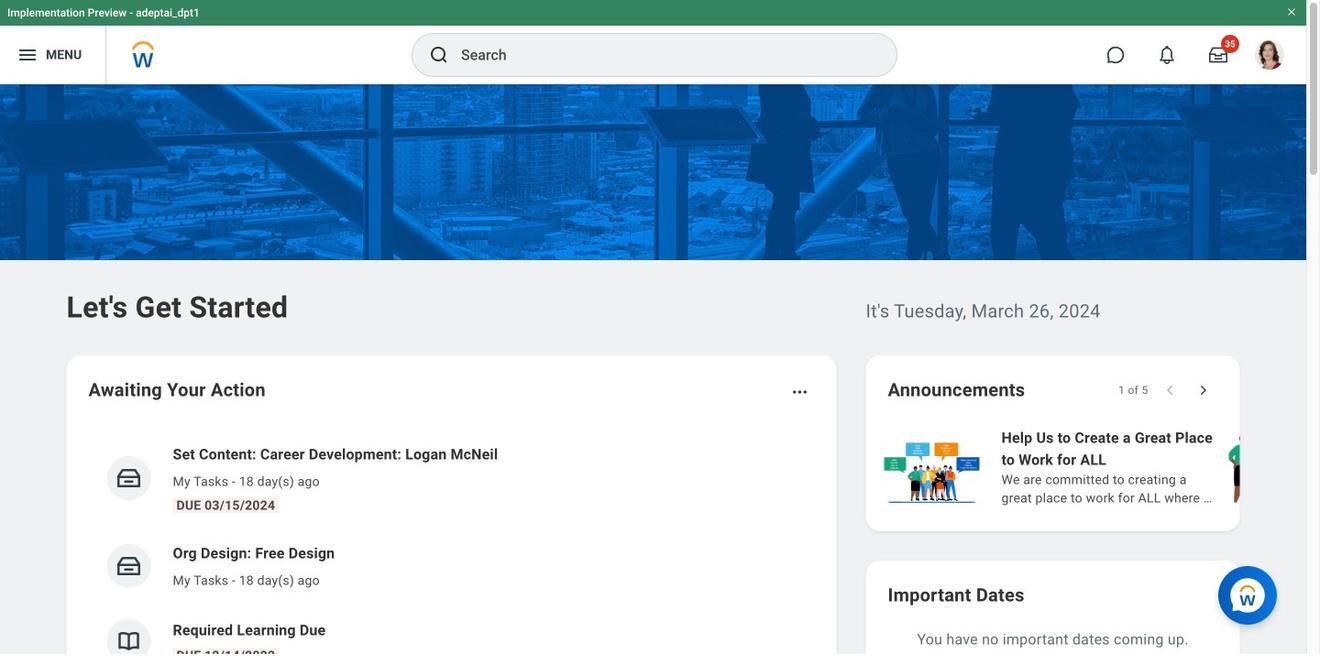 Task type: describe. For each thing, give the bounding box(es) containing it.
chevron left small image
[[1162, 382, 1180, 400]]

2 inbox image from the top
[[115, 553, 143, 581]]

1 horizontal spatial list
[[881, 426, 1321, 510]]

chevron right small image
[[1195, 382, 1213, 400]]

close environment banner image
[[1287, 6, 1298, 17]]

0 horizontal spatial list
[[89, 429, 815, 655]]

related actions image
[[791, 383, 809, 402]]

notifications large image
[[1158, 46, 1177, 64]]

search image
[[428, 44, 450, 66]]

Search Workday  search field
[[461, 35, 859, 75]]



Task type: locate. For each thing, give the bounding box(es) containing it.
book open image
[[115, 628, 143, 655]]

main content
[[0, 84, 1321, 655]]

1 inbox image from the top
[[115, 465, 143, 492]]

profile logan mcneil image
[[1256, 40, 1285, 73]]

banner
[[0, 0, 1307, 84]]

0 vertical spatial inbox image
[[115, 465, 143, 492]]

inbox large image
[[1210, 46, 1228, 64]]

1 vertical spatial inbox image
[[115, 553, 143, 581]]

justify image
[[17, 44, 39, 66]]

list
[[881, 426, 1321, 510], [89, 429, 815, 655]]

inbox image
[[115, 465, 143, 492], [115, 553, 143, 581]]

status
[[1119, 383, 1149, 398]]



Task type: vqa. For each thing, say whether or not it's contained in the screenshot.
'Search Workday' search box at the top
yes



